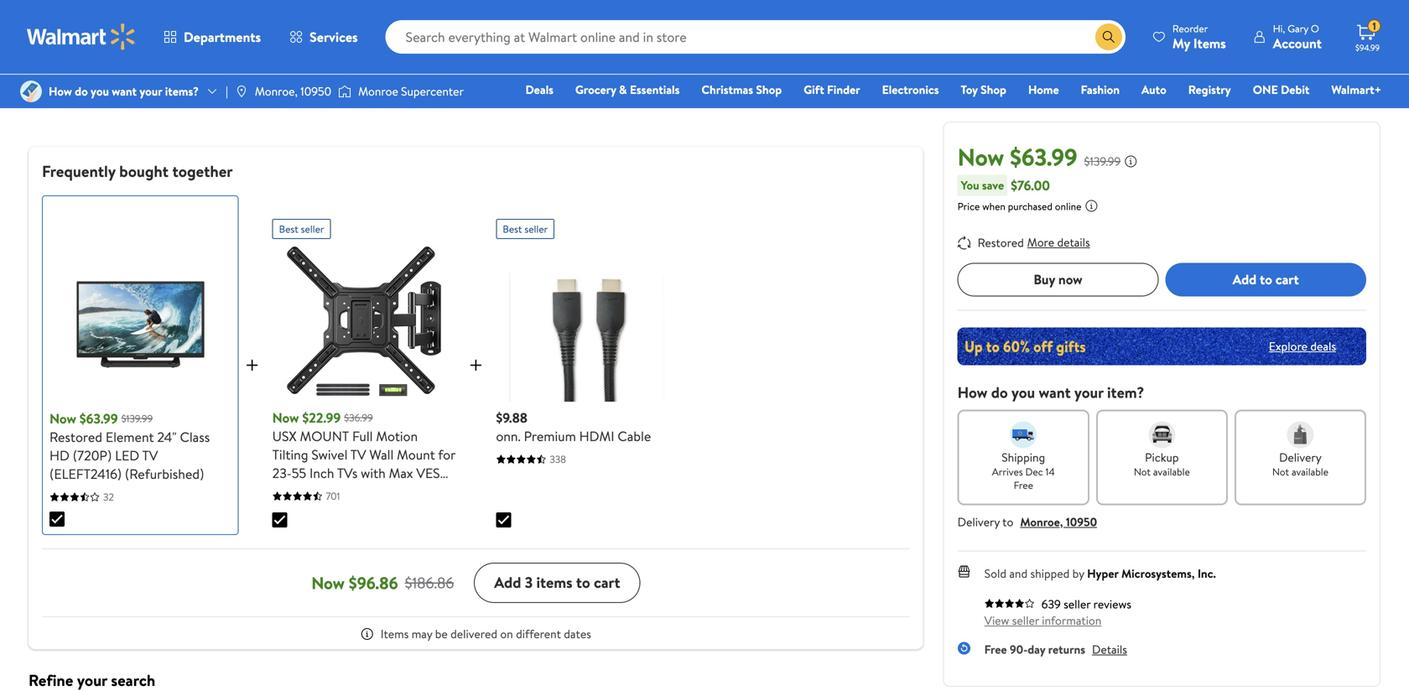 Task type: describe. For each thing, give the bounding box(es) containing it.
cancer,
[[739, 72, 775, 88]]

expose
[[267, 72, 303, 88]]

now $63.99
[[958, 140, 1077, 173]]

to right go in the top of the page
[[593, 89, 604, 106]]

(eleft2416)
[[49, 465, 122, 483]]

|
[[226, 83, 228, 99]]

tv inside now $63.99 $139.99 restored element 24" class hd (720p) led tv (eleft2416) (refurbished)
[[142, 446, 158, 465]]

want for items?
[[112, 83, 137, 99]]

0 vertical spatial the
[[579, 72, 596, 88]]

plus image
[[466, 355, 486, 375]]

day
[[1028, 641, 1045, 657]]

class
[[180, 428, 210, 446]]

you for how do you want your item?
[[1011, 382, 1035, 403]]

more details
[[1027, 234, 1090, 251]]

& inside now $22.99 $36.99 usx mount full motion tilting swivel tv wall mount for 23-55 inch tvs with max vesa 400x400mm & 77lbs
[[353, 482, 362, 501]]

400x400mm
[[272, 482, 350, 501]]

warnings
[[42, 39, 95, 57]]

explore
[[1269, 338, 1308, 354]]

best seller for $9.88
[[503, 222, 548, 236]]

cable
[[618, 427, 651, 445]]

my
[[1172, 34, 1190, 52]]

0 vertical spatial known
[[530, 72, 563, 88]]

1 vertical spatial monroe,
[[1020, 513, 1063, 530]]

now for now $63.99
[[958, 140, 1004, 173]]

1 which from the left
[[487, 72, 516, 88]]

styrene
[[445, 72, 484, 88]]

explore deals
[[1269, 338, 1336, 354]]

$63.99 for now $63.99
[[1010, 140, 1077, 173]]

now $22.99 $36.99 usx mount full motion tilting swivel tv wall mount for 23-55 inch tvs with max vesa 400x400mm & 77lbs
[[272, 408, 455, 501]]

0 vertical spatial monroe,
[[255, 83, 298, 99]]

best seller for now
[[279, 222, 324, 236]]

hd
[[49, 446, 70, 465]]

you for how do you want your items?
[[91, 83, 109, 99]]

now $63.99 $139.99 restored element 24" class hd (720p) led tv (eleft2416) (refurbished)
[[49, 409, 210, 483]]

www.p65warnings.ca.gov .
[[607, 89, 737, 106]]

sold
[[984, 565, 1006, 581]]

restored inside now $63.99 $139.99 restored element 24" class hd (720p) led tv (eleft2416) (refurbished)
[[49, 428, 102, 446]]

details
[[1057, 234, 1090, 251]]

1
[[1372, 19, 1376, 33]]

delivery for not
[[1279, 449, 1322, 465]]

when
[[982, 199, 1005, 213]]

reorder my items
[[1172, 21, 1226, 52]]

registry link
[[1181, 81, 1239, 99]]

to up or
[[327, 72, 338, 88]]

o
[[1311, 21, 1319, 36]]

home
[[1028, 81, 1059, 98]]

$63.99 for now $63.99 $139.99 restored element 24" class hd (720p) led tv (eleft2416) (refurbished)
[[79, 409, 118, 428]]

hi,
[[1273, 21, 1285, 36]]

best for $9.88
[[503, 222, 522, 236]]

plus image
[[242, 355, 262, 375]]

buy
[[1034, 270, 1055, 289]]

0 vertical spatial restored
[[978, 234, 1024, 251]]

defects
[[279, 89, 317, 106]]

deals
[[525, 81, 553, 98]]

add for add 3 items to cart
[[494, 572, 521, 593]]

sold and shipped by hyper microsystems, inc.
[[984, 565, 1216, 581]]

this
[[181, 72, 201, 88]]

intent image for pickup image
[[1148, 421, 1175, 448]]

do for how do you want your items?
[[75, 83, 88, 99]]

add 3 items to cart
[[494, 572, 620, 593]]

swivel
[[311, 445, 348, 464]]

hi, gary o account
[[1273, 21, 1322, 52]]

different
[[516, 626, 561, 642]]

monroe supercenter
[[358, 83, 464, 99]]

1 horizontal spatial $139.99
[[1084, 153, 1121, 169]]

christmas shop
[[701, 81, 782, 98]]

0 horizontal spatial 10950
[[300, 83, 331, 99]]

338
[[550, 452, 566, 466]]

deals link
[[518, 81, 561, 99]]

on
[[500, 626, 513, 642]]

3.8592 stars out of 5, based on 639 seller reviews element
[[984, 598, 1035, 608]]

information
[[1042, 612, 1101, 628]]

walmart+
[[1331, 81, 1381, 98]]

not for pickup
[[1134, 464, 1151, 479]]

registry
[[1188, 81, 1231, 98]]

view seller information
[[984, 612, 1101, 628]]

pickup not available
[[1134, 449, 1190, 479]]

go
[[578, 89, 591, 106]]

tv inside now $22.99 $36.99 usx mount full motion tilting swivel tv wall mount for 23-55 inch tvs with max vesa 400x400mm & 77lbs
[[350, 445, 366, 464]]

departments
[[184, 28, 261, 46]]

0 horizontal spatial known
[[42, 89, 75, 106]]

2 which from the left
[[862, 72, 891, 88]]

warning image
[[42, 73, 55, 87]]

0 horizontal spatial the
[[91, 89, 108, 106]]

electronics link
[[874, 81, 946, 99]]

32
[[103, 490, 114, 504]]

you inside warning: this product can expose you to chemicals, including styrene which is known to the state of california to cause cancer, and bisphenol a which is known to the state of california to cause birth defects or other reproductive harm.  for more information, go to
[[306, 72, 324, 88]]

tvs
[[337, 464, 358, 482]]

1 horizontal spatial and
[[1009, 565, 1028, 581]]

1 vertical spatial 10950
[[1066, 513, 1097, 530]]

to up information,
[[565, 72, 576, 88]]

save
[[982, 177, 1004, 193]]

$139.99 inside now $63.99 $139.99 restored element 24" class hd (720p) led tv (eleft2416) (refurbished)
[[121, 411, 153, 426]]

frequently
[[42, 160, 115, 182]]

account
[[1273, 34, 1322, 52]]

701
[[326, 489, 340, 503]]

$76.00
[[1011, 176, 1050, 194]]

$186.86
[[405, 572, 454, 593]]

you save $76.00
[[961, 176, 1050, 194]]

1 vertical spatial cause
[[220, 89, 248, 106]]

debit
[[1281, 81, 1310, 98]]

essentials
[[630, 81, 680, 98]]

monroe, 10950 button
[[1020, 513, 1097, 530]]

1 vertical spatial free
[[984, 641, 1007, 657]]

wall
[[369, 445, 394, 464]]

christmas
[[701, 81, 753, 98]]

delivery for to
[[958, 513, 1000, 530]]

1 is from the left
[[519, 72, 527, 88]]

max
[[389, 464, 413, 482]]

price when purchased online
[[958, 199, 1081, 213]]

or
[[319, 89, 330, 106]]

hdmi
[[579, 427, 614, 445]]

Search search field
[[385, 20, 1125, 54]]

explore deals link
[[1262, 331, 1343, 361]]

now
[[1058, 270, 1082, 289]]

dec
[[1025, 464, 1043, 479]]

how for how do you want your items?
[[49, 83, 72, 99]]

0 vertical spatial california
[[642, 72, 691, 88]]

0 vertical spatial cause
[[708, 72, 736, 88]]

legal information image
[[1085, 199, 1098, 212]]

0 horizontal spatial california
[[154, 89, 203, 106]]

christmas shop link
[[694, 81, 789, 99]]

by
[[1072, 565, 1084, 581]]

motion
[[376, 427, 418, 445]]

a
[[851, 72, 859, 88]]

how do you want your items?
[[49, 83, 199, 99]]

view
[[984, 612, 1009, 628]]

usx
[[272, 427, 297, 445]]

do for how do you want your item?
[[991, 382, 1008, 403]]

usx mount full motion tilting swivel tv wall mount for 23-55 inch tvs with max vesa 400x400mm & 77lbs image
[[286, 246, 442, 402]]

pickup
[[1145, 449, 1179, 465]]

2 is from the left
[[894, 72, 902, 88]]

inc.
[[1198, 565, 1216, 581]]

add to cart button
[[1165, 263, 1366, 296]]

to inside button
[[1260, 270, 1272, 289]]

information,
[[513, 89, 575, 106]]

one debit link
[[1245, 81, 1317, 99]]



Task type: vqa. For each thing, say whether or not it's contained in the screenshot.
"Onn. Premium Hdmi Cable" Image
yes



Task type: locate. For each thing, give the bounding box(es) containing it.
to inside "button"
[[576, 572, 590, 593]]

do right warning image
[[75, 83, 88, 99]]

search icon image
[[1102, 30, 1115, 44]]

1 horizontal spatial the
[[579, 72, 596, 88]]

now for now $96.86 $186.86
[[311, 571, 345, 595]]

which up more
[[487, 72, 516, 88]]

1 vertical spatial delivery
[[958, 513, 1000, 530]]

0 vertical spatial add
[[1233, 270, 1257, 289]]

purchased
[[1008, 199, 1052, 213]]

items may be delivered on different dates
[[381, 626, 591, 642]]

1 horizontal spatial do
[[991, 382, 1008, 403]]

may
[[412, 626, 432, 642]]

now up hd
[[49, 409, 76, 428]]

want for item?
[[1039, 382, 1071, 403]]

1 horizontal spatial delivery
[[1279, 449, 1322, 465]]

0 horizontal spatial monroe,
[[255, 83, 298, 99]]

1 horizontal spatial shop
[[981, 81, 1006, 98]]

delivery to monroe, 10950
[[958, 513, 1097, 530]]

 image
[[20, 81, 42, 102]]

1 available from the left
[[1153, 464, 1190, 479]]

add inside add 3 items to cart "button"
[[494, 572, 521, 593]]

you up or
[[306, 72, 324, 88]]

& right grocery
[[619, 81, 627, 98]]

more
[[483, 89, 510, 106]]

0 horizontal spatial best
[[279, 222, 298, 236]]

0 horizontal spatial how
[[49, 83, 72, 99]]

shop
[[756, 81, 782, 98], [981, 81, 1006, 98]]

now left $96.86
[[311, 571, 345, 595]]

and
[[778, 72, 796, 88], [1009, 565, 1028, 581]]

0 horizontal spatial best seller
[[279, 222, 324, 236]]

warning: left this
[[120, 72, 179, 88]]

tilting
[[272, 445, 308, 464]]

grocery & essentials link
[[568, 81, 687, 99]]

to up explore
[[1260, 270, 1272, 289]]

online
[[1055, 199, 1081, 213]]

available down intent image for pickup
[[1153, 464, 1190, 479]]

view seller information link
[[984, 612, 1101, 628]]

$63.99 inside now $63.99 $139.99 restored element 24" class hd (720p) led tv (eleft2416) (refurbished)
[[79, 409, 118, 428]]

element
[[106, 428, 154, 446]]

1 horizontal spatial not
[[1272, 464, 1289, 479]]

available for pickup
[[1153, 464, 1190, 479]]

returns
[[1048, 641, 1085, 657]]

your for items?
[[140, 83, 162, 99]]

1 vertical spatial do
[[991, 382, 1008, 403]]

is down warnings image in the right top of the page
[[894, 72, 902, 88]]

tv right led
[[142, 446, 158, 465]]

tv
[[350, 445, 366, 464], [142, 446, 158, 465]]

harm.
[[432, 89, 460, 106]]

hyper
[[1087, 565, 1119, 581]]

1 horizontal spatial cause
[[708, 72, 736, 88]]

 image right or
[[338, 83, 352, 100]]

how do you want your item?
[[958, 382, 1144, 403]]

add inside add to cart button
[[1233, 270, 1257, 289]]

1 horizontal spatial your
[[1074, 382, 1103, 403]]

now for now $22.99 $36.99 usx mount full motion tilting swivel tv wall mount for 23-55 inch tvs with max vesa 400x400mm & 77lbs
[[272, 408, 299, 427]]

None checkbox
[[49, 512, 65, 527]]

1 horizontal spatial known
[[530, 72, 563, 88]]

tv left wall
[[350, 445, 366, 464]]

0 horizontal spatial  image
[[235, 85, 248, 98]]

state left items?
[[111, 89, 138, 106]]

 image right |
[[235, 85, 248, 98]]

add 3 items to cart button
[[474, 563, 640, 603]]

available inside delivery not available
[[1292, 464, 1328, 479]]

1 horizontal spatial cart
[[1275, 270, 1299, 289]]

0 horizontal spatial not
[[1134, 464, 1151, 479]]

add
[[1233, 270, 1257, 289], [494, 572, 521, 593]]

warning: for warning: this product can expose you to chemicals, including styrene which is known to the state of california to cause cancer, and bisphenol a which is known to the state of california to cause birth defects or other reproductive harm.  for more information, go to
[[120, 72, 179, 88]]

1 vertical spatial add
[[494, 572, 521, 593]]

1 vertical spatial items
[[381, 626, 409, 642]]

walmart image
[[27, 23, 136, 50]]

$139.99 up element
[[121, 411, 153, 426]]

free
[[1014, 478, 1033, 492], [984, 641, 1007, 657]]

now up you
[[958, 140, 1004, 173]]

1 vertical spatial the
[[91, 89, 108, 106]]

and left "gift"
[[778, 72, 796, 88]]

do up shipping
[[991, 382, 1008, 403]]

to down 'warnings'
[[78, 89, 89, 106]]

0 vertical spatial items
[[1193, 34, 1226, 52]]

other
[[333, 89, 361, 106]]

warning: for warning:
[[59, 72, 120, 88]]

known
[[530, 72, 563, 88], [42, 89, 75, 106]]

onn. premium hdmi cable image
[[510, 246, 666, 402]]

1 horizontal spatial available
[[1292, 464, 1328, 479]]

1 vertical spatial want
[[1039, 382, 1071, 403]]

1 horizontal spatial you
[[306, 72, 324, 88]]

1 horizontal spatial of
[[628, 72, 639, 88]]

now inside now $22.99 $36.99 usx mount full motion tilting swivel tv wall mount for 23-55 inch tvs with max vesa 400x400mm & 77lbs
[[272, 408, 299, 427]]

0 vertical spatial $139.99
[[1084, 153, 1121, 169]]

to right items
[[576, 572, 590, 593]]

0 vertical spatial $63.99
[[1010, 140, 1077, 173]]

monroe
[[358, 83, 398, 99]]

1 vertical spatial your
[[1074, 382, 1103, 403]]

1 horizontal spatial california
[[642, 72, 691, 88]]

(720p)
[[73, 446, 112, 465]]

of
[[628, 72, 639, 88], [141, 89, 151, 106]]

www.p65warnings.ca.gov link
[[607, 89, 735, 106]]

shop for christmas shop
[[756, 81, 782, 98]]

your left items?
[[140, 83, 162, 99]]

with
[[361, 464, 386, 482]]

0 vertical spatial delivery
[[1279, 449, 1322, 465]]

0 horizontal spatial you
[[91, 83, 109, 99]]

intent image for delivery image
[[1287, 421, 1314, 448]]

0 horizontal spatial add
[[494, 572, 521, 593]]

0 horizontal spatial shop
[[756, 81, 782, 98]]

warning: down 'warnings'
[[59, 72, 120, 88]]

0 horizontal spatial cart
[[594, 572, 620, 593]]

0 vertical spatial your
[[140, 83, 162, 99]]

$9.88
[[496, 408, 527, 427]]

the up go in the top of the page
[[579, 72, 596, 88]]

warning: inside warning: this product can expose you to chemicals, including styrene which is known to the state of california to cause cancer, and bisphenol a which is known to the state of california to cause birth defects or other reproductive harm.  for more information, go to
[[120, 72, 179, 88]]

grocery
[[575, 81, 616, 98]]

 image
[[338, 83, 352, 100], [235, 85, 248, 98]]

available for delivery
[[1292, 464, 1328, 479]]

the down 'warnings'
[[91, 89, 108, 106]]

california down this
[[154, 89, 203, 106]]

1 horizontal spatial is
[[894, 72, 902, 88]]

restored down when
[[978, 234, 1024, 251]]

monroe,
[[255, 83, 298, 99], [1020, 513, 1063, 530]]

cart
[[1275, 270, 1299, 289], [594, 572, 620, 593]]

grocery & essentials
[[575, 81, 680, 98]]

0 vertical spatial cart
[[1275, 270, 1299, 289]]

0 horizontal spatial $139.99
[[121, 411, 153, 426]]

buy now button
[[958, 263, 1159, 296]]

free down shipping
[[1014, 478, 1033, 492]]

1 horizontal spatial best
[[503, 222, 522, 236]]

$9.88 onn. premium hdmi cable
[[496, 408, 651, 445]]

you up intent image for shipping
[[1011, 382, 1035, 403]]

1 horizontal spatial 10950
[[1066, 513, 1097, 530]]

for
[[463, 89, 480, 106]]

arrives
[[992, 464, 1023, 479]]

birth
[[251, 89, 276, 106]]

3
[[525, 572, 533, 593]]

items?
[[165, 83, 199, 99]]

now
[[958, 140, 1004, 173], [272, 408, 299, 427], [49, 409, 76, 428], [311, 571, 345, 595]]

now for now $63.99 $139.99 restored element 24" class hd (720p) led tv (eleft2416) (refurbished)
[[49, 409, 76, 428]]

how for how do you want your item?
[[958, 382, 988, 403]]

14
[[1045, 464, 1055, 479]]

more details button
[[1027, 229, 1090, 256]]

2 best from the left
[[503, 222, 522, 236]]

0 horizontal spatial delivery
[[958, 513, 1000, 530]]

1 warning: from the left
[[59, 72, 120, 88]]

want left items?
[[112, 83, 137, 99]]

reviews
[[1093, 596, 1131, 612]]

0 horizontal spatial items
[[381, 626, 409, 642]]

not down intent image for pickup
[[1134, 464, 1151, 479]]

available down intent image for delivery
[[1292, 464, 1328, 479]]

services
[[310, 28, 358, 46]]

10950 left other
[[300, 83, 331, 99]]

1 horizontal spatial which
[[862, 72, 891, 88]]

and right sold
[[1009, 565, 1028, 581]]

and inside warning: this product can expose you to chemicals, including styrene which is known to the state of california to cause cancer, and bisphenol a which is known to the state of california to cause birth defects or other reproductive harm.  for more information, go to
[[778, 72, 796, 88]]

cart right items
[[594, 572, 620, 593]]

you
[[961, 177, 979, 193]]

55
[[292, 464, 306, 482]]

free left 90-
[[984, 641, 1007, 657]]

you right warning image
[[91, 83, 109, 99]]

1 horizontal spatial tv
[[350, 445, 366, 464]]

warnings image
[[890, 44, 910, 65]]

2 not from the left
[[1272, 464, 1289, 479]]

1 vertical spatial $139.99
[[121, 411, 153, 426]]

restored up the (eleft2416)
[[49, 428, 102, 446]]

frequently bought together
[[42, 160, 233, 182]]

delivery inside delivery not available
[[1279, 449, 1322, 465]]

available inside pickup not available
[[1153, 464, 1190, 479]]

 image for monroe, 10950
[[235, 85, 248, 98]]

california up www.p65warnings.ca.gov
[[642, 72, 691, 88]]

24"
[[157, 428, 177, 446]]

0 vertical spatial free
[[1014, 478, 1033, 492]]

restored element 24" class hd (720p) led tv (eleft2416) (refurbished) image
[[62, 247, 218, 403]]

0 horizontal spatial restored
[[49, 428, 102, 446]]

1 vertical spatial state
[[111, 89, 138, 106]]

cart up explore
[[1275, 270, 1299, 289]]

best seller
[[279, 222, 324, 236], [503, 222, 548, 236]]

0 vertical spatial do
[[75, 83, 88, 99]]

& left 77lbs
[[353, 482, 362, 501]]

bought
[[119, 160, 169, 182]]

0 horizontal spatial $63.99
[[79, 409, 118, 428]]

to down arrives at bottom right
[[1002, 513, 1013, 530]]

items inside reorder my items
[[1193, 34, 1226, 52]]

0 horizontal spatial &
[[353, 482, 362, 501]]

reorder
[[1172, 21, 1208, 36]]

1 horizontal spatial restored
[[978, 234, 1024, 251]]

your left item?
[[1074, 382, 1103, 403]]

1 vertical spatial of
[[141, 89, 151, 106]]

0 vertical spatial want
[[112, 83, 137, 99]]

2 shop from the left
[[981, 81, 1006, 98]]

is up information,
[[519, 72, 527, 88]]

1 horizontal spatial how
[[958, 382, 988, 403]]

1 vertical spatial &
[[353, 482, 362, 501]]

items right my
[[1193, 34, 1226, 52]]

free inside the shipping arrives dec 14 free
[[1014, 478, 1033, 492]]

item?
[[1107, 382, 1144, 403]]

your for item?
[[1074, 382, 1103, 403]]

not for delivery
[[1272, 464, 1289, 479]]

not
[[1134, 464, 1151, 479], [1272, 464, 1289, 479]]

1 vertical spatial known
[[42, 89, 75, 106]]

known up information,
[[530, 72, 563, 88]]

shop right .
[[756, 81, 782, 98]]

2 best seller from the left
[[503, 222, 548, 236]]

0 horizontal spatial do
[[75, 83, 88, 99]]

to left |
[[206, 89, 217, 106]]

2 horizontal spatial you
[[1011, 382, 1035, 403]]

of right grocery
[[628, 72, 639, 88]]

state left essentials
[[599, 72, 625, 88]]

want
[[112, 83, 137, 99], [1039, 382, 1071, 403]]

0 vertical spatial of
[[628, 72, 639, 88]]

2 warning: from the left
[[120, 72, 179, 88]]

1 horizontal spatial add
[[1233, 270, 1257, 289]]

now inside now $63.99 $139.99 restored element 24" class hd (720p) led tv (eleft2416) (refurbished)
[[49, 409, 76, 428]]

1 vertical spatial $63.99
[[79, 409, 118, 428]]

cause down 'product'
[[220, 89, 248, 106]]

1 horizontal spatial  image
[[338, 83, 352, 100]]

toy shop link
[[953, 81, 1014, 99]]

best for now
[[279, 222, 298, 236]]

$94.99
[[1355, 42, 1380, 53]]

of left items?
[[141, 89, 151, 106]]

1 best from the left
[[279, 222, 298, 236]]

more
[[1027, 234, 1054, 251]]

state
[[599, 72, 625, 88], [111, 89, 138, 106]]

1 best seller from the left
[[279, 222, 324, 236]]

1 horizontal spatial state
[[599, 72, 625, 88]]

known down warning image
[[42, 89, 75, 106]]

shop for toy shop
[[981, 81, 1006, 98]]

supercenter
[[401, 83, 464, 99]]

$63.99 up $76.00
[[1010, 140, 1077, 173]]

intent image for shipping image
[[1010, 421, 1037, 448]]

shop right toy
[[981, 81, 1006, 98]]

0 vertical spatial &
[[619, 81, 627, 98]]

gift
[[804, 81, 824, 98]]

not inside pickup not available
[[1134, 464, 1151, 479]]

add for add to cart
[[1233, 270, 1257, 289]]

full
[[352, 427, 373, 445]]

1 vertical spatial restored
[[49, 428, 102, 446]]

want left item?
[[1039, 382, 1071, 403]]

cart inside button
[[1275, 270, 1299, 289]]

1 horizontal spatial free
[[1014, 478, 1033, 492]]

1 vertical spatial how
[[958, 382, 988, 403]]

cart inside "button"
[[594, 572, 620, 593]]

1 horizontal spatial want
[[1039, 382, 1071, 403]]

0 horizontal spatial state
[[111, 89, 138, 106]]

10950 up by
[[1066, 513, 1097, 530]]

1 vertical spatial california
[[154, 89, 203, 106]]

 image for monroe supercenter
[[338, 83, 352, 100]]

free 90-day returns details
[[984, 641, 1127, 657]]

$139.99 left learn more about strikethrough prices image
[[1084, 153, 1121, 169]]

mount
[[397, 445, 435, 464]]

Walmart Site-Wide search field
[[385, 20, 1125, 54]]

reproductive
[[364, 89, 429, 106]]

vesa
[[416, 464, 449, 482]]

1 horizontal spatial best seller
[[503, 222, 548, 236]]

not down intent image for delivery
[[1272, 464, 1289, 479]]

1 horizontal spatial items
[[1193, 34, 1226, 52]]

0 horizontal spatial free
[[984, 641, 1007, 657]]

None checkbox
[[272, 512, 287, 528], [496, 512, 511, 528], [272, 512, 287, 528], [496, 512, 511, 528]]

1 not from the left
[[1134, 464, 1151, 479]]

mount
[[300, 427, 349, 445]]

0 vertical spatial how
[[49, 83, 72, 99]]

0 horizontal spatial your
[[140, 83, 162, 99]]

1 vertical spatial and
[[1009, 565, 1028, 581]]

not inside delivery not available
[[1272, 464, 1289, 479]]

$63.99 up '(720p)'
[[79, 409, 118, 428]]

0 vertical spatial 10950
[[300, 83, 331, 99]]

0 horizontal spatial available
[[1153, 464, 1190, 479]]

delivery down intent image for delivery
[[1279, 449, 1322, 465]]

0 vertical spatial state
[[599, 72, 625, 88]]

23-
[[272, 464, 292, 482]]

cause up .
[[708, 72, 736, 88]]

services button
[[275, 17, 372, 57]]

items left the may
[[381, 626, 409, 642]]

0 horizontal spatial want
[[112, 83, 137, 99]]

now left $22.99
[[272, 408, 299, 427]]

up to sixty percent off deals. shop now. image
[[958, 327, 1366, 365]]

which right a
[[862, 72, 891, 88]]

learn more about strikethrough prices image
[[1124, 155, 1138, 168]]

fashion link
[[1073, 81, 1127, 99]]

electronics
[[882, 81, 939, 98]]

1 vertical spatial cart
[[594, 572, 620, 593]]

0 horizontal spatial which
[[487, 72, 516, 88]]

delivery up sold
[[958, 513, 1000, 530]]

0 horizontal spatial of
[[141, 89, 151, 106]]

seller
[[301, 222, 324, 236], [524, 222, 548, 236], [1064, 596, 1091, 612], [1012, 612, 1039, 628]]

1 horizontal spatial &
[[619, 81, 627, 98]]

to up www.p65warnings.ca.gov . at the top
[[694, 72, 705, 88]]

deals
[[1310, 338, 1336, 354]]

toy shop
[[961, 81, 1006, 98]]

2 available from the left
[[1292, 464, 1328, 479]]

1 shop from the left
[[756, 81, 782, 98]]



